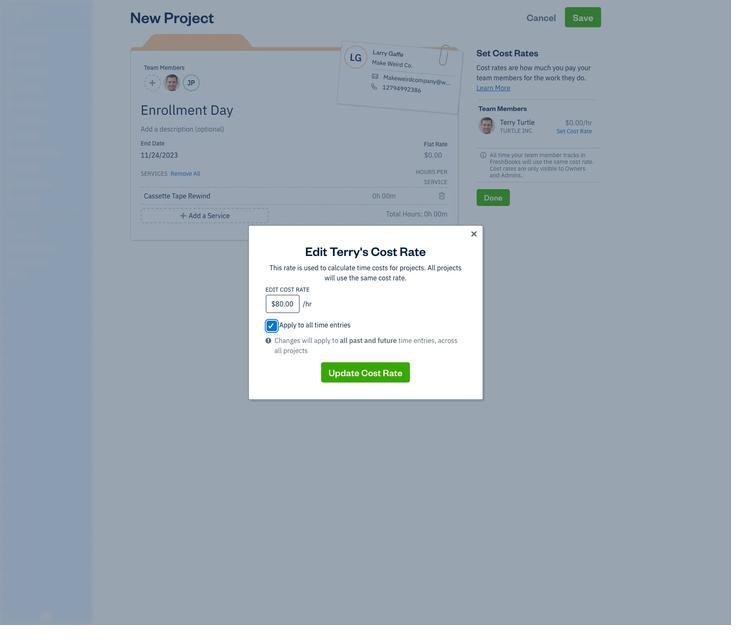 Task type: vqa. For each thing, say whether or not it's contained in the screenshot.
"Net"
no



Task type: describe. For each thing, give the bounding box(es) containing it.
the inside this rate is used to calculate time costs for projects. all projects will use the same cost rate.
[[349, 274, 359, 282]]

rewind
[[188, 192, 211, 200]]

only
[[528, 165, 539, 172]]

costs
[[372, 264, 388, 272]]

time up "apply"
[[315, 321, 328, 329]]

0 vertical spatial all
[[306, 321, 313, 329]]

learn more link
[[477, 84, 510, 92]]

/hr inside $0.00 /hr set cost rate
[[583, 119, 592, 127]]

set inside $0.00 /hr set cost rate
[[557, 127, 566, 135]]

cost
[[280, 286, 294, 294]]

set cost rates
[[477, 47, 539, 58]]

rate. inside all time your team member tracks in freshbooks will use the same cost rate. cost rates are only visible to owners and admins.
[[582, 158, 594, 166]]

new project
[[130, 7, 214, 27]]

0h 00m text field
[[372, 192, 396, 200]]

flat rate
[[424, 140, 448, 148]]

rate
[[284, 264, 296, 272]]

admins.
[[501, 172, 523, 179]]

all inside this rate is used to calculate time costs for projects. all projects will use the same cost rate.
[[428, 264, 436, 272]]

much
[[534, 63, 551, 72]]

cost left rates
[[493, 47, 513, 58]]

to right apply
[[298, 321, 304, 329]]

exclamationcircle image
[[266, 336, 271, 346]]

apply
[[314, 336, 331, 345]]

rate inside 'update cost rate' button
[[383, 367, 403, 378]]

set cost rate button
[[557, 127, 592, 135]]

you
[[553, 63, 564, 72]]

edit
[[305, 243, 327, 259]]

dashboard image
[[5, 37, 16, 45]]

hours
[[416, 168, 435, 176]]

changes will apply to all past and future
[[275, 336, 397, 345]]

projects.
[[400, 264, 426, 272]]

edit cost rate
[[266, 286, 310, 294]]

terry
[[500, 118, 516, 127]]

jp
[[187, 79, 195, 87]]

your inside cost rates are how much you pay your team members for the work they do. learn more
[[578, 63, 591, 72]]

turtle inside turtle inc owner
[[7, 8, 31, 16]]

new
[[130, 7, 161, 27]]

rates inside cost rates are how much you pay your team members for the work they do. learn more
[[492, 63, 507, 72]]

is
[[297, 264, 302, 272]]

total
[[386, 210, 401, 218]]

$0.00
[[565, 119, 583, 127]]

for inside cost rates are how much you pay your team members for the work they do. learn more
[[524, 74, 532, 82]]

services remove all
[[141, 170, 200, 177]]

/hr inside edit terry's cost rate dialog
[[303, 300, 312, 308]]

all inside time entries, across all projects
[[275, 346, 282, 355]]

cassette tape rewind
[[144, 192, 211, 200]]

cost inside this rate is used to calculate time costs for projects. all projects will use the same cost rate.
[[379, 274, 391, 282]]

payment image
[[5, 100, 16, 109]]

use inside all time your team member tracks in freshbooks will use the same cost rate. cost rates are only visible to owners and admins.
[[533, 158, 542, 166]]

done
[[484, 193, 503, 202]]

1 vertical spatial members
[[497, 104, 527, 113]]

Project Name text field
[[141, 101, 372, 118]]

remove project service image
[[438, 191, 446, 201]]

items and services image
[[6, 245, 90, 251]]

past
[[349, 336, 363, 345]]

a
[[202, 212, 206, 220]]

0h
[[424, 210, 432, 218]]

time entries, across all projects
[[275, 336, 458, 355]]

2 vertical spatial will
[[302, 336, 313, 345]]

all inside all time your team member tracks in freshbooks will use the same cost rate. cost rates are only visible to owners and admins.
[[490, 151, 497, 159]]

how
[[520, 63, 533, 72]]

pay
[[565, 63, 576, 72]]

cancel button
[[519, 7, 564, 27]]

add a service
[[189, 212, 230, 220]]

add a service button
[[141, 208, 269, 223]]

0 vertical spatial team members
[[144, 64, 185, 71]]

date
[[152, 140, 165, 147]]

hours per service
[[416, 168, 448, 186]]

rate
[[296, 286, 310, 294]]

more
[[495, 84, 510, 92]]

hours:
[[403, 210, 423, 218]]

owners
[[565, 165, 586, 172]]

cost inside all time your team member tracks in freshbooks will use the same cost rate. cost rates are only visible to owners and admins.
[[570, 158, 581, 166]]

update cost rate button
[[321, 362, 410, 383]]

check image
[[267, 322, 275, 330]]

update
[[329, 367, 360, 378]]

do.
[[577, 74, 586, 82]]

inc inside turtle inc owner
[[32, 8, 44, 16]]

entries
[[330, 321, 351, 329]]

cost up costs at the right top of page
[[371, 243, 397, 259]]

rates
[[514, 47, 539, 58]]

this
[[270, 264, 282, 272]]

to inside all time your team member tracks in freshbooks will use the same cost rate. cost rates are only visible to owners and admins.
[[559, 165, 564, 172]]

and inside edit terry's cost rate dialog
[[364, 336, 376, 345]]

the inside cost rates are how much you pay your team members for the work they do. learn more
[[534, 74, 544, 82]]

add
[[189, 212, 201, 220]]

the inside all time your team member tracks in freshbooks will use the same cost rate. cost rates are only visible to owners and admins.
[[544, 158, 552, 166]]

main element
[[0, 0, 114, 625]]

same inside all time your team member tracks in freshbooks will use the same cost rate. cost rates are only visible to owners and admins.
[[554, 158, 568, 166]]

1 vertical spatial all
[[193, 170, 200, 177]]

freshbooks image
[[40, 612, 53, 622]]

timer image
[[5, 148, 16, 157]]

apply to all time entries
[[279, 321, 351, 329]]

calculate
[[328, 264, 355, 272]]

tape
[[172, 192, 186, 200]]

Project Description text field
[[141, 124, 372, 134]]

project
[[164, 7, 214, 27]]

cassette
[[144, 192, 170, 200]]

plus image
[[179, 211, 187, 221]]

rate inside $0.00 /hr set cost rate
[[580, 127, 592, 135]]

turtle inc owner
[[7, 8, 44, 23]]

project image
[[5, 132, 16, 141]]

per
[[437, 168, 448, 176]]

for inside this rate is used to calculate time costs for projects. all projects will use the same cost rate.
[[390, 264, 398, 272]]

estimate image
[[5, 69, 16, 77]]

turtle
[[517, 118, 535, 127]]

chart image
[[5, 180, 16, 189]]

end date
[[141, 140, 165, 147]]

1 vertical spatial team members
[[478, 104, 527, 113]]

visible
[[540, 165, 557, 172]]

service
[[424, 178, 448, 186]]

save
[[573, 11, 594, 23]]

remove all button
[[169, 167, 200, 179]]

this rate is used to calculate time costs for projects. all projects will use the same cost rate.
[[270, 264, 462, 282]]



Task type: locate. For each thing, give the bounding box(es) containing it.
0 vertical spatial all
[[490, 151, 497, 159]]

to inside this rate is used to calculate time costs for projects. all projects will use the same cost rate.
[[320, 264, 326, 272]]

apps image
[[6, 218, 90, 225]]

1 horizontal spatial your
[[578, 63, 591, 72]]

time right info image
[[498, 151, 510, 159]]

to right visible
[[559, 165, 564, 172]]

1 vertical spatial inc
[[522, 127, 532, 135]]

cost inside all time your team member tracks in freshbooks will use the same cost rate. cost rates are only visible to owners and admins.
[[490, 165, 502, 172]]

all time your team member tracks in freshbooks will use the same cost rate. cost rates are only visible to owners and admins.
[[490, 151, 594, 179]]

1 horizontal spatial rate.
[[582, 158, 594, 166]]

cost down $0.00 on the top of the page
[[567, 127, 579, 135]]

rates inside all time your team member tracks in freshbooks will use the same cost rate. cost rates are only visible to owners and admins.
[[503, 165, 517, 172]]

1 vertical spatial are
[[518, 165, 526, 172]]

turtle down terry
[[500, 127, 521, 135]]

amount (usd) text field inside edit terry's cost rate dialog
[[266, 295, 300, 313]]

0 horizontal spatial team
[[144, 64, 159, 71]]

0 vertical spatial turtle
[[7, 8, 31, 16]]

1 horizontal spatial set
[[557, 127, 566, 135]]

owner
[[7, 17, 22, 23]]

your up admins.
[[511, 151, 523, 159]]

the down "much"
[[534, 74, 544, 82]]

0 vertical spatial members
[[160, 64, 185, 71]]

are up the members
[[509, 63, 518, 72]]

0 horizontal spatial cost
[[379, 274, 391, 282]]

client image
[[5, 53, 16, 61]]

1 vertical spatial all
[[340, 336, 348, 345]]

1 vertical spatial /hr
[[303, 300, 312, 308]]

are left 'only' in the right top of the page
[[518, 165, 526, 172]]

the right 'only' in the right top of the page
[[544, 158, 552, 166]]

2 horizontal spatial will
[[522, 158, 531, 166]]

0 horizontal spatial team
[[477, 74, 492, 82]]

0 horizontal spatial turtle
[[7, 8, 31, 16]]

and down freshbooks
[[490, 172, 500, 179]]

0 vertical spatial team
[[144, 64, 159, 71]]

projects right projects.
[[437, 264, 462, 272]]

done button
[[477, 189, 510, 206]]

1 vertical spatial set
[[557, 127, 566, 135]]

1 horizontal spatial projects
[[437, 264, 462, 272]]

all right apply
[[306, 321, 313, 329]]

1 horizontal spatial amount (usd) text field
[[424, 151, 442, 159]]

1 horizontal spatial use
[[533, 158, 542, 166]]

rate. right tracks
[[582, 158, 594, 166]]

all
[[490, 151, 497, 159], [193, 170, 200, 177], [428, 264, 436, 272]]

for down how
[[524, 74, 532, 82]]

close image
[[470, 229, 478, 239]]

1 horizontal spatial and
[[490, 172, 500, 179]]

1 vertical spatial your
[[511, 151, 523, 159]]

cost
[[570, 158, 581, 166], [379, 274, 391, 282]]

0 vertical spatial amount (usd) text field
[[424, 151, 442, 159]]

and right past
[[364, 336, 376, 345]]

cost inside $0.00 /hr set cost rate
[[567, 127, 579, 135]]

rate down future
[[383, 367, 403, 378]]

1 vertical spatial team
[[525, 151, 538, 159]]

0 vertical spatial /hr
[[583, 119, 592, 127]]

bank connections image
[[6, 258, 90, 265]]

your up do.
[[578, 63, 591, 72]]

report image
[[5, 196, 16, 205]]

1 vertical spatial use
[[337, 274, 347, 282]]

to right used
[[320, 264, 326, 272]]

are
[[509, 63, 518, 72], [518, 165, 526, 172]]

/hr down rate
[[303, 300, 312, 308]]

rates
[[492, 63, 507, 72], [503, 165, 517, 172]]

0 vertical spatial cost
[[570, 158, 581, 166]]

cost left in
[[570, 158, 581, 166]]

will up admins.
[[522, 158, 531, 166]]

use
[[533, 158, 542, 166], [337, 274, 347, 282]]

are inside cost rates are how much you pay your team members for the work they do. learn more
[[509, 63, 518, 72]]

projects inside time entries, across all projects
[[283, 346, 308, 355]]

1 vertical spatial rate.
[[393, 274, 407, 282]]

service
[[208, 212, 230, 220]]

turtle
[[7, 8, 31, 16], [500, 127, 521, 135]]

team inside cost rates are how much you pay your team members for the work they do. learn more
[[477, 74, 492, 82]]

0 horizontal spatial all
[[193, 170, 200, 177]]

cancel
[[527, 11, 556, 23]]

same
[[554, 158, 568, 166], [361, 274, 377, 282]]

0 horizontal spatial inc
[[32, 8, 44, 16]]

update cost rate
[[329, 367, 403, 378]]

1 horizontal spatial inc
[[522, 127, 532, 135]]

team up learn
[[477, 74, 492, 82]]

are inside all time your team member tracks in freshbooks will use the same cost rate. cost rates are only visible to owners and admins.
[[518, 165, 526, 172]]

0 vertical spatial the
[[534, 74, 544, 82]]

they
[[562, 74, 575, 82]]

will inside this rate is used to calculate time costs for projects. all projects will use the same cost rate.
[[325, 274, 335, 282]]

0 vertical spatial and
[[490, 172, 500, 179]]

amount (usd) text field down flat rate
[[424, 151, 442, 159]]

1 vertical spatial turtle
[[500, 127, 521, 135]]

Amount (USD) text field
[[424, 151, 442, 159], [266, 295, 300, 313]]

will
[[522, 158, 531, 166], [325, 274, 335, 282], [302, 336, 313, 345]]

team members
[[144, 64, 185, 71], [478, 104, 527, 113]]

invoice image
[[5, 85, 16, 93]]

inc inside terry turtle turtle inc
[[522, 127, 532, 135]]

info image
[[480, 152, 487, 158]]

projects inside this rate is used to calculate time costs for projects. all projects will use the same cost rate.
[[437, 264, 462, 272]]

cost rates are how much you pay your team members for the work they do. learn more
[[477, 63, 591, 92]]

0 vertical spatial rate.
[[582, 158, 594, 166]]

End date in  format text field
[[141, 151, 294, 159]]

all right info image
[[490, 151, 497, 159]]

1 horizontal spatial team members
[[478, 104, 527, 113]]

for right costs at the right top of page
[[390, 264, 398, 272]]

1 vertical spatial amount (usd) text field
[[266, 295, 300, 313]]

amount (usd) text field down cost
[[266, 295, 300, 313]]

time inside this rate is used to calculate time costs for projects. all projects will use the same cost rate.
[[357, 264, 371, 272]]

0 vertical spatial are
[[509, 63, 518, 72]]

1 horizontal spatial members
[[497, 104, 527, 113]]

/hr
[[583, 119, 592, 127], [303, 300, 312, 308]]

time left costs at the right top of page
[[357, 264, 371, 272]]

rates up the members
[[492, 63, 507, 72]]

projects
[[437, 264, 462, 272], [283, 346, 308, 355]]

will down calculate
[[325, 274, 335, 282]]

0 vertical spatial set
[[477, 47, 491, 58]]

1 horizontal spatial turtle
[[500, 127, 521, 135]]

terry turtle turtle inc
[[500, 118, 535, 135]]

0 horizontal spatial /hr
[[303, 300, 312, 308]]

inc
[[32, 8, 44, 16], [522, 127, 532, 135]]

cost up done
[[490, 165, 502, 172]]

0 horizontal spatial team members
[[144, 64, 185, 71]]

money image
[[5, 164, 16, 173]]

rate.
[[582, 158, 594, 166], [393, 274, 407, 282]]

2 horizontal spatial all
[[340, 336, 348, 345]]

/hr up set cost rate button
[[583, 119, 592, 127]]

across
[[438, 336, 458, 345]]

turtle inside terry turtle turtle inc
[[500, 127, 521, 135]]

to right "apply"
[[332, 336, 338, 345]]

freshbooks
[[490, 158, 521, 166]]

0 horizontal spatial your
[[511, 151, 523, 159]]

team members image
[[6, 231, 90, 238]]

1 vertical spatial for
[[390, 264, 398, 272]]

0 vertical spatial your
[[578, 63, 591, 72]]

1 vertical spatial team
[[478, 104, 496, 113]]

edit terry's cost rate dialog
[[0, 215, 731, 410]]

team up 'only' in the right top of the page
[[525, 151, 538, 159]]

terry's
[[330, 243, 369, 259]]

0 vertical spatial same
[[554, 158, 568, 166]]

1 horizontal spatial for
[[524, 74, 532, 82]]

use inside this rate is used to calculate time costs for projects. all projects will use the same cost rate.
[[337, 274, 347, 282]]

0 vertical spatial rates
[[492, 63, 507, 72]]

1 vertical spatial the
[[544, 158, 552, 166]]

the down calculate
[[349, 274, 359, 282]]

2 vertical spatial the
[[349, 274, 359, 282]]

1 vertical spatial same
[[361, 274, 377, 282]]

team members up terry
[[478, 104, 527, 113]]

save button
[[565, 7, 601, 27]]

rate
[[580, 127, 592, 135], [435, 140, 448, 148], [400, 243, 426, 259], [383, 367, 403, 378]]

team up add team member icon
[[144, 64, 159, 71]]

total hours: 0h 00m
[[386, 210, 448, 218]]

all right remove on the left top of the page
[[193, 170, 200, 177]]

0 horizontal spatial for
[[390, 264, 398, 272]]

amount (usd) text field for rate
[[424, 151, 442, 159]]

apply
[[279, 321, 297, 329]]

0 horizontal spatial members
[[160, 64, 185, 71]]

team
[[144, 64, 159, 71], [478, 104, 496, 113]]

1 vertical spatial projects
[[283, 346, 308, 355]]

remove
[[171, 170, 192, 177]]

set up learn
[[477, 47, 491, 58]]

turtle up owner at the top of the page
[[7, 8, 31, 16]]

0 vertical spatial will
[[522, 158, 531, 166]]

all left past
[[340, 336, 348, 345]]

0 vertical spatial inc
[[32, 8, 44, 16]]

team down learn
[[478, 104, 496, 113]]

all down changes
[[275, 346, 282, 355]]

team members up add team member icon
[[144, 64, 185, 71]]

0 horizontal spatial will
[[302, 336, 313, 345]]

member
[[540, 151, 562, 159]]

00m
[[434, 210, 448, 218]]

rate right flat
[[435, 140, 448, 148]]

1 horizontal spatial will
[[325, 274, 335, 282]]

0 horizontal spatial set
[[477, 47, 491, 58]]

and
[[490, 172, 500, 179], [364, 336, 376, 345]]

rate up projects.
[[400, 243, 426, 259]]

0 horizontal spatial all
[[275, 346, 282, 355]]

1 horizontal spatial /hr
[[583, 119, 592, 127]]

used
[[304, 264, 319, 272]]

members
[[160, 64, 185, 71], [497, 104, 527, 113]]

members
[[494, 74, 522, 82]]

0 horizontal spatial same
[[361, 274, 377, 282]]

tracks
[[563, 151, 579, 159]]

the
[[534, 74, 544, 82], [544, 158, 552, 166], [349, 274, 359, 282]]

edit
[[266, 286, 279, 294]]

cost inside cost rates are how much you pay your team members for the work they do. learn more
[[477, 63, 490, 72]]

add team member image
[[149, 78, 156, 88]]

changes
[[275, 336, 300, 345]]

learn
[[477, 84, 494, 92]]

$0.00 /hr set cost rate
[[557, 119, 592, 135]]

0 horizontal spatial rate.
[[393, 274, 407, 282]]

0 vertical spatial projects
[[437, 264, 462, 272]]

0 vertical spatial team
[[477, 74, 492, 82]]

0 vertical spatial for
[[524, 74, 532, 82]]

cost inside 'update cost rate' button
[[361, 367, 381, 378]]

flat
[[424, 140, 434, 148]]

all right projects.
[[428, 264, 436, 272]]

will left "apply"
[[302, 336, 313, 345]]

expense image
[[5, 116, 16, 125]]

0 horizontal spatial and
[[364, 336, 376, 345]]

all
[[306, 321, 313, 329], [340, 336, 348, 345], [275, 346, 282, 355]]

team
[[477, 74, 492, 82], [525, 151, 538, 159]]

projects down changes
[[283, 346, 308, 355]]

rate down $0.00 on the top of the page
[[580, 127, 592, 135]]

1 horizontal spatial team
[[478, 104, 496, 113]]

0 horizontal spatial use
[[337, 274, 347, 282]]

entries,
[[414, 336, 436, 345]]

set down $0.00 on the top of the page
[[557, 127, 566, 135]]

cost up learn
[[477, 63, 490, 72]]

1 horizontal spatial cost
[[570, 158, 581, 166]]

in
[[581, 151, 586, 159]]

end
[[141, 140, 151, 147]]

rate. inside this rate is used to calculate time costs for projects. all projects will use the same cost rate.
[[393, 274, 407, 282]]

work
[[546, 74, 560, 82]]

1 horizontal spatial all
[[428, 264, 436, 272]]

2 vertical spatial all
[[428, 264, 436, 272]]

cost right update
[[361, 367, 381, 378]]

2 vertical spatial all
[[275, 346, 282, 355]]

rate. down projects.
[[393, 274, 407, 282]]

amount (usd) text field for cost
[[266, 295, 300, 313]]

1 vertical spatial rates
[[503, 165, 517, 172]]

2 horizontal spatial all
[[490, 151, 497, 159]]

0 vertical spatial use
[[533, 158, 542, 166]]

cost down costs at the right top of page
[[379, 274, 391, 282]]

1 horizontal spatial same
[[554, 158, 568, 166]]

future
[[378, 336, 397, 345]]

1 vertical spatial and
[[364, 336, 376, 345]]

same inside this rate is used to calculate time costs for projects. all projects will use the same cost rate.
[[361, 274, 377, 282]]

0 horizontal spatial amount (usd) text field
[[266, 295, 300, 313]]

time right future
[[398, 336, 412, 345]]

your inside all time your team member tracks in freshbooks will use the same cost rate. cost rates are only visible to owners and admins.
[[511, 151, 523, 159]]

will inside all time your team member tracks in freshbooks will use the same cost rate. cost rates are only visible to owners and admins.
[[522, 158, 531, 166]]

and inside all time your team member tracks in freshbooks will use the same cost rate. cost rates are only visible to owners and admins.
[[490, 172, 500, 179]]

time inside all time your team member tracks in freshbooks will use the same cost rate. cost rates are only visible to owners and admins.
[[498, 151, 510, 159]]

1 horizontal spatial all
[[306, 321, 313, 329]]

rates left 'only' in the right top of the page
[[503, 165, 517, 172]]

1 horizontal spatial team
[[525, 151, 538, 159]]

1 vertical spatial cost
[[379, 274, 391, 282]]

services
[[141, 170, 168, 177]]

0 horizontal spatial projects
[[283, 346, 308, 355]]

edit terry's cost rate
[[305, 243, 426, 259]]

settings image
[[6, 272, 90, 278]]

1 vertical spatial will
[[325, 274, 335, 282]]

team inside all time your team member tracks in freshbooks will use the same cost rate. cost rates are only visible to owners and admins.
[[525, 151, 538, 159]]

time inside time entries, across all projects
[[398, 336, 412, 345]]



